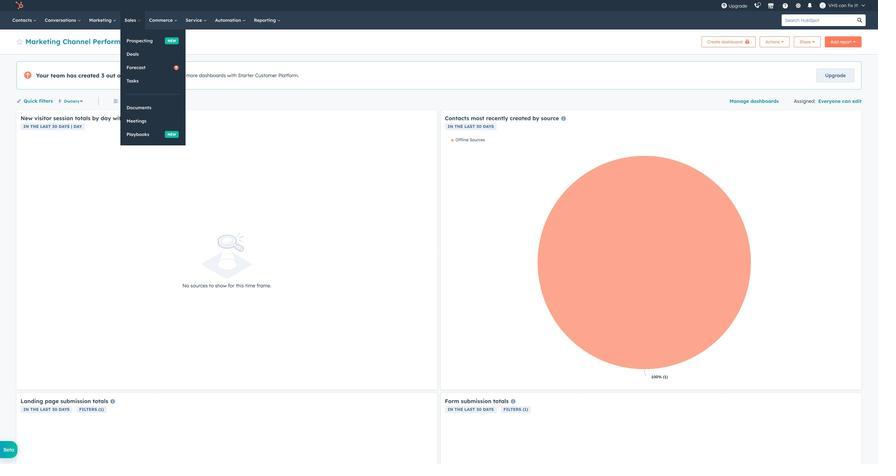 Task type: vqa. For each thing, say whether or not it's contained in the screenshot.
'Search HubSpot' SEARCH FIELD
yes



Task type: locate. For each thing, give the bounding box(es) containing it.
form submission totals element
[[441, 393, 862, 464]]

banner
[[16, 34, 862, 47]]

contacts most recently created by source element
[[441, 110, 862, 390]]

menu
[[718, 0, 870, 11]]

toggle series visibility region
[[451, 137, 485, 142]]

interactive chart image
[[445, 137, 858, 386]]

jacob simon image
[[820, 2, 826, 9]]

sales menu
[[120, 30, 186, 146]]



Task type: describe. For each thing, give the bounding box(es) containing it.
new visitor session totals by day with source breakdown element
[[16, 110, 438, 390]]

marketplaces image
[[768, 3, 774, 9]]

landing page submission totals element
[[16, 393, 438, 464]]

Search HubSpot search field
[[782, 14, 855, 26]]



